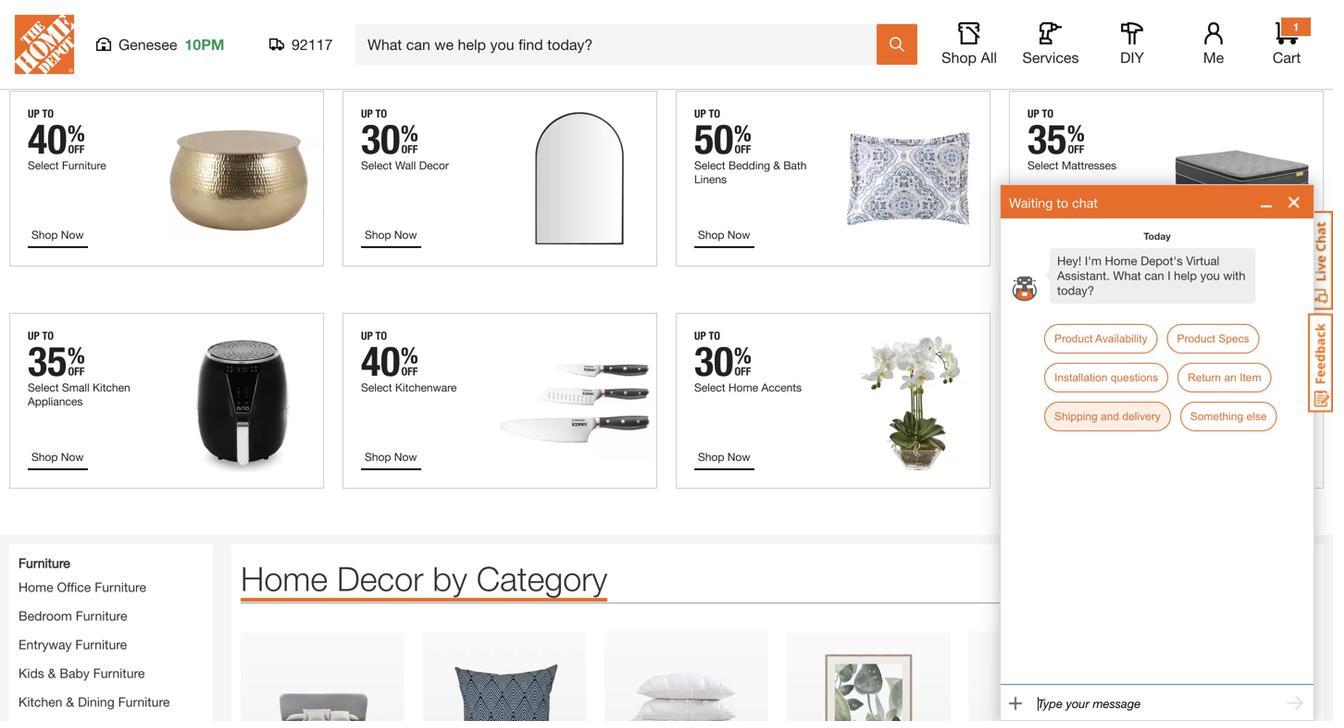 Task type: locate. For each thing, give the bounding box(es) containing it.
up to 40% off tableware and bar image
[[1010, 313, 1325, 489]]

up to 40% off select kitchenware image
[[343, 313, 658, 489]]

1 product from the left
[[1055, 333, 1093, 345]]

shop all button
[[940, 22, 999, 67]]

to
[[1057, 195, 1069, 211]]

cart 1
[[1273, 20, 1302, 66]]

today
[[1144, 231, 1171, 242]]

entryway furniture link
[[19, 637, 127, 652]]

& left dining on the bottom left
[[66, 695, 74, 710]]

kitchen
[[19, 695, 62, 710]]

1 list item from the left
[[1046, 270, 1050, 280]]

send image
[[1286, 694, 1306, 714]]

dining
[[78, 695, 115, 710]]

assistant.
[[1058, 269, 1110, 283]]

shipping and delivery
[[1055, 410, 1161, 423]]

0 horizontal spatial home
[[19, 580, 53, 595]]

0 vertical spatial &
[[48, 666, 56, 681]]

product for product specs
[[1178, 333, 1216, 345]]

category
[[477, 559, 608, 598]]

me
[[1204, 49, 1225, 66]]

92117
[[292, 36, 333, 53]]

installation
[[1055, 371, 1108, 384]]

kids
[[19, 666, 44, 681]]

kitchen & dining furniture link
[[19, 695, 170, 710]]

me button
[[1185, 22, 1244, 67]]

shipping
[[1055, 410, 1098, 423]]

wall decor image
[[787, 632, 951, 722]]

availability
[[1096, 333, 1148, 345]]

else
[[1247, 410, 1268, 423]]

questions
[[1111, 371, 1159, 384]]

& for kids
[[48, 666, 56, 681]]

essentials
[[146, 9, 289, 48]]

waiting
[[1010, 195, 1054, 211]]

product
[[1055, 333, 1093, 345], [1178, 333, 1216, 345]]

product inside product availability button
[[1055, 333, 1093, 345]]

2 list item from the left
[[1047, 270, 1051, 280]]

kids & baby furniture
[[19, 666, 145, 681]]

up
[[95, 9, 137, 48]]

entryway
[[19, 637, 72, 652]]

hey! i'm home depot's virtual assistant. what can i help you with today? list
[[1001, 246, 1314, 306]]

product inside product specs button
[[1178, 333, 1216, 345]]

return
[[1188, 371, 1222, 384]]

home accents image
[[423, 632, 587, 722]]

shop
[[942, 49, 977, 66]]

end conversation image
[[1285, 192, 1305, 212]]

10pm
[[185, 36, 225, 53]]

home
[[1106, 254, 1138, 268], [241, 559, 328, 598], [19, 580, 53, 595]]

product specs button
[[1168, 324, 1260, 354]]

furniture
[[19, 556, 70, 571], [95, 580, 146, 595], [76, 608, 127, 624], [75, 637, 127, 652], [93, 666, 145, 681], [118, 695, 170, 710]]

minimize image
[[1257, 192, 1277, 212]]

something
[[1191, 410, 1244, 423]]

rugs image
[[1152, 632, 1315, 722]]

up to 30% off select home accents image
[[676, 313, 991, 489]]

0 horizontal spatial &
[[48, 666, 56, 681]]

& for kitchen
[[66, 695, 74, 710]]

shop all
[[942, 49, 998, 66]]

baby
[[60, 666, 90, 681]]

0 horizontal spatial product
[[1055, 333, 1093, 345]]

with
[[1224, 269, 1246, 283]]

decor
[[337, 559, 424, 598]]

{{windowtitle}} heading
[[1010, 195, 1098, 211]]

2 horizontal spatial home
[[1106, 254, 1138, 268]]

1 horizontal spatial &
[[66, 695, 74, 710]]

up to 35% off select mattresses image
[[1010, 91, 1325, 267]]

depot's
[[1141, 254, 1183, 268]]

Type your message text field
[[1038, 697, 1277, 711]]

by
[[433, 559, 468, 598]]

furniture link
[[19, 554, 70, 573]]

diy button
[[1103, 22, 1162, 67]]

room
[[433, 9, 520, 48]]

for
[[298, 9, 336, 48]]

you
[[1201, 269, 1221, 283]]

something else button
[[1181, 402, 1278, 432]]

home office furniture link
[[19, 580, 146, 595]]

1 horizontal spatial product
[[1178, 333, 1216, 345]]

& right 'kids'
[[48, 666, 56, 681]]

92117 button
[[270, 35, 333, 54]]

product left "specs"
[[1178, 333, 1216, 345]]

genesee
[[119, 36, 177, 53]]

feedback link image
[[1309, 313, 1334, 413]]

hey! i'm home depot's virtual assistant. what can i help you with today? log
[[1001, 228, 1314, 441]]

1 vertical spatial &
[[66, 695, 74, 710]]

1 horizontal spatial home
[[241, 559, 328, 598]]

&
[[48, 666, 56, 681], [66, 695, 74, 710]]

home inside 'hey! i'm home depot's virtual assistant. what can i help you with today?'
[[1106, 254, 1138, 268]]

an
[[1225, 371, 1237, 384]]

1
[[1294, 20, 1300, 33]]

the home depot logo image
[[15, 15, 74, 74]]

all
[[981, 49, 998, 66]]

hey!
[[1058, 254, 1082, 268]]

product up installation
[[1055, 333, 1093, 345]]

help
[[1175, 269, 1198, 283]]

list item
[[1046, 270, 1050, 280], [1047, 270, 1051, 280]]

return an item button
[[1178, 363, 1272, 393]]

waiting to chat
[[1010, 195, 1098, 211]]

2 product from the left
[[1178, 333, 1216, 345]]



Task type: vqa. For each thing, say whether or not it's contained in the screenshot.
"Hey! I'm Home Depot's Virtual Assistant. What can I help you with today?" log
yes



Task type: describe. For each thing, give the bounding box(es) containing it.
services button
[[1022, 22, 1081, 67]]

virtual
[[1187, 254, 1220, 268]]

every
[[345, 9, 424, 48]]

wrap
[[9, 9, 86, 48]]

return an item
[[1188, 371, 1262, 384]]

services
[[1023, 49, 1080, 66]]

product for product availability
[[1055, 333, 1093, 345]]

furniture up office
[[19, 556, 70, 571]]

something else
[[1191, 410, 1268, 423]]

diy
[[1121, 49, 1145, 66]]

up to 50% off select bedding & bath linens image
[[676, 91, 991, 267]]

What can we help you find today? search field
[[368, 25, 876, 64]]

furniture up dining on the bottom left
[[93, 666, 145, 681]]

and
[[1101, 410, 1120, 423]]

product availability button
[[1045, 324, 1158, 354]]

furniture down home office furniture
[[76, 608, 127, 624]]

chat window dialog
[[1000, 184, 1315, 722]]

kids & baby furniture link
[[19, 666, 145, 681]]

item
[[1240, 371, 1262, 384]]

today heading
[[1011, 228, 1305, 243]]

live chat image
[[1309, 211, 1334, 310]]

product availability
[[1055, 333, 1148, 345]]

installation questions button
[[1045, 363, 1169, 393]]

entryway furniture
[[19, 637, 127, 652]]

furniture up kids & baby furniture
[[75, 637, 127, 652]]

today?
[[1058, 283, 1095, 298]]

office
[[57, 580, 91, 595]]

product specs
[[1178, 333, 1250, 345]]

shipping and delivery button
[[1045, 402, 1171, 432]]

genesee 10pm
[[119, 36, 225, 53]]

bedroom furniture
[[19, 608, 127, 624]]

up to 40% off select furniture image
[[9, 91, 324, 267]]

bedding & bath image
[[605, 632, 769, 722]]

bedroom
[[19, 608, 72, 624]]

home for home decor by category
[[241, 559, 328, 598]]

bedroom furniture link
[[19, 608, 127, 624]]

can
[[1145, 269, 1165, 283]]

up to 30% off select wall decor image
[[343, 91, 658, 267]]

home decor by category
[[241, 559, 608, 598]]

wrap up essentials for every room
[[9, 9, 520, 48]]

hey! i'm home depot's virtual assistant. what can i help you with today?
[[1058, 254, 1246, 298]]

lighting image
[[969, 632, 1133, 722]]

delivery
[[1123, 410, 1161, 423]]

furniture right dining on the bottom left
[[118, 695, 170, 710]]

i'm
[[1085, 254, 1102, 268]]

home office furniture
[[19, 580, 146, 595]]

up to 35% off select kitchen appliances image
[[9, 313, 324, 489]]

chat
[[1073, 195, 1098, 211]]

furniture image
[[241, 632, 404, 722]]

installation questions
[[1055, 371, 1159, 384]]

cart
[[1273, 49, 1302, 66]]

home for home office furniture
[[19, 580, 53, 595]]

i
[[1168, 269, 1171, 283]]

what
[[1114, 269, 1142, 283]]

kitchen & dining furniture
[[19, 695, 170, 710]]

specs
[[1219, 333, 1250, 345]]

furniture right office
[[95, 580, 146, 595]]



